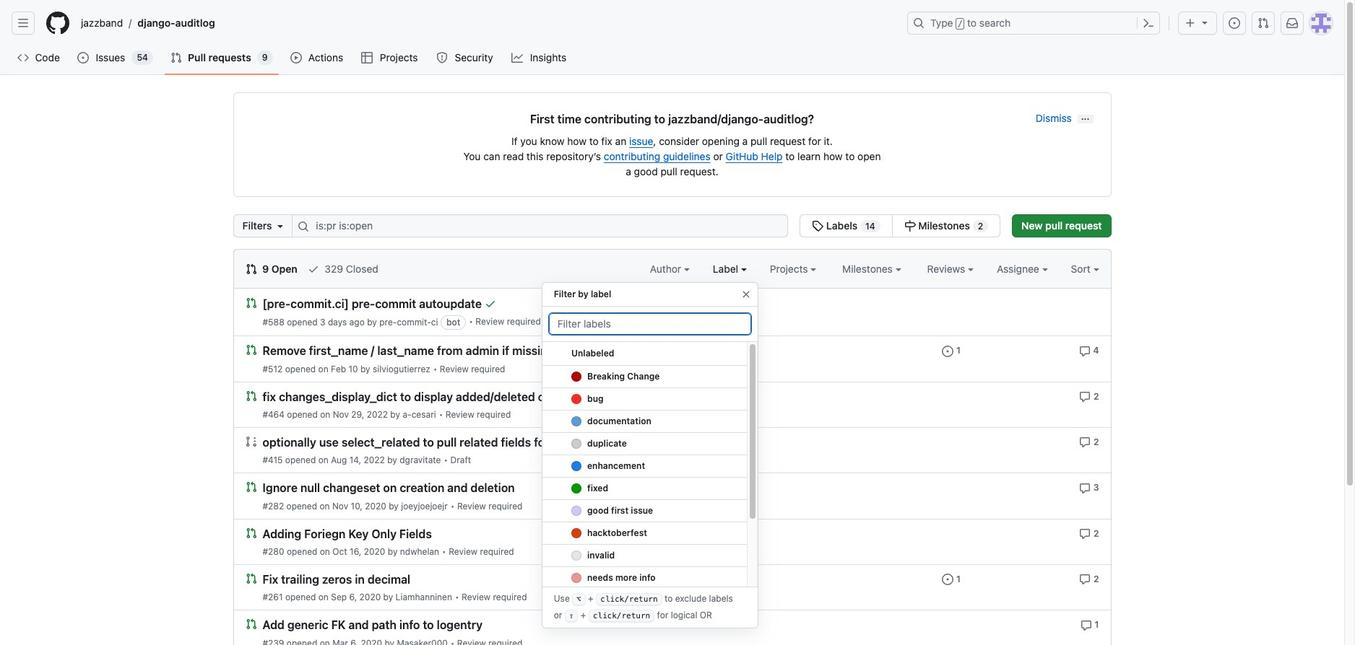 Task type: locate. For each thing, give the bounding box(es) containing it.
0 horizontal spatial +
[[581, 611, 586, 621]]

requests
[[209, 51, 251, 64]]

4 open pull request element from the top
[[245, 481, 257, 494]]

how inside "to learn how to open a good pull request."
[[824, 150, 843, 163]]

• right joeyjoejoejr link
[[451, 501, 455, 512]]

security
[[455, 51, 493, 64]]

1 vertical spatial issue
[[631, 506, 653, 517]]

by
[[578, 289, 589, 300], [367, 317, 377, 328], [361, 364, 370, 375], [390, 410, 400, 420], [387, 455, 397, 466], [389, 501, 399, 512], [388, 547, 398, 558], [383, 593, 393, 603]]

pre- down commit
[[379, 317, 397, 328]]

nov left 29,
[[333, 410, 349, 420]]

required inside adding foriegn key only fields #280             opened on oct 16, 2020 by ndwhelan • review required
[[480, 547, 514, 558]]

milestones inside issue element
[[919, 220, 970, 232]]

dismiss ...
[[1036, 111, 1090, 124]]

1 vertical spatial issue opened image
[[942, 575, 954, 586]]

milestones right milestone image
[[919, 220, 970, 232]]

open pull request image left remove
[[245, 345, 257, 356]]

0 horizontal spatial issue opened image
[[78, 52, 89, 64]]

0 horizontal spatial info
[[399, 620, 420, 633]]

1 horizontal spatial git pull request image
[[1258, 17, 1269, 29]]

open pull request image left [pre-
[[245, 298, 257, 309]]

review down remove first_name / last_name from admin if missing from model link
[[440, 364, 469, 375]]

0 horizontal spatial /
[[129, 17, 132, 29]]

3 open pull request image from the top
[[245, 574, 257, 585]]

0 horizontal spatial good
[[587, 506, 609, 517]]

know
[[540, 135, 565, 147]]

2020 right 6, on the left of the page
[[360, 593, 381, 603]]

click/return down more
[[600, 595, 658, 605]]

info
[[639, 573, 656, 584], [399, 620, 420, 633]]

1 horizontal spatial request
[[1066, 220, 1102, 232]]

1 vertical spatial nov
[[332, 501, 348, 512]]

2 inside 'milestones 2'
[[978, 221, 983, 232]]

to up dgravitate link
[[423, 437, 434, 450]]

Issues search field
[[292, 215, 788, 238]]

0 vertical spatial open pull request image
[[245, 298, 257, 309]]

review required link for ndwhelan
[[449, 547, 514, 558]]

9 for 9
[[262, 52, 268, 63]]

9 left play icon
[[262, 52, 268, 63]]

open pull request element left fix
[[245, 573, 257, 585]]

0 vertical spatial and
[[447, 482, 468, 495]]

#588
[[263, 317, 285, 328]]

1 horizontal spatial a
[[743, 135, 748, 147]]

review required link down deletion in the bottom left of the page
[[457, 501, 523, 512]]

labels
[[826, 220, 858, 232]]

git pull request image left notifications image
[[1258, 17, 1269, 29]]

• left draft
[[444, 455, 448, 466]]

draft pull request element
[[245, 436, 257, 448]]

opened down remove
[[285, 364, 316, 375]]

0 horizontal spatial a
[[626, 165, 631, 178]]

open pull request image left adding
[[245, 528, 257, 539]]

by down only
[[388, 547, 398, 558]]

review required link down admin
[[440, 364, 505, 375]]

comment image inside 1 "link"
[[1081, 620, 1092, 632]]

2 2 link from the top
[[1080, 436, 1099, 449]]

0 vertical spatial click/return
[[600, 595, 658, 605]]

by inside menu
[[578, 289, 589, 300]]

projects inside popup button
[[770, 263, 811, 275]]

projects right label popup button
[[770, 263, 811, 275]]

remove first_name / last_name from admin if missing from model link
[[263, 345, 620, 358]]

how up repository's
[[567, 135, 587, 147]]

comment image
[[1080, 392, 1091, 403], [1080, 437, 1091, 449], [1080, 529, 1091, 540], [1080, 575, 1091, 586], [1081, 620, 1092, 632]]

0 vertical spatial 1
[[957, 346, 961, 356]]

read
[[503, 150, 524, 163]]

by inside adding foriegn key only fields #280             opened on oct 16, 2020 by ndwhelan • review required
[[388, 547, 398, 558]]

to left exclude
[[665, 594, 673, 605]]

homepage image
[[46, 12, 69, 35]]

tag image
[[812, 220, 824, 232]]

updates
[[630, 391, 675, 404]]

2 comment image from the top
[[1079, 483, 1091, 495]]

3
[[320, 317, 326, 328], [1094, 483, 1099, 494]]

0 vertical spatial 3
[[320, 317, 326, 328]]

open pull request image
[[245, 298, 257, 309], [245, 391, 257, 402], [245, 482, 257, 494]]

by down decimal
[[383, 593, 393, 603]]

2 for adding foriegn key only fields
[[1094, 529, 1099, 539]]

ndwhelan link
[[400, 547, 439, 558]]

comment image for 4
[[1079, 346, 1091, 357]]

milestones
[[919, 220, 970, 232], [843, 263, 896, 275]]

or inside use ⌥ + click/return to exclude labels or ⇧ + click/return for logical or
[[554, 611, 562, 621]]

list
[[75, 12, 899, 35]]

1 vertical spatial info
[[399, 620, 420, 633]]

or
[[713, 150, 723, 163], [554, 611, 562, 621]]

request
[[770, 135, 806, 147], [1066, 220, 1102, 232]]

2022 down select_related in the left of the page
[[364, 455, 385, 466]]

0 horizontal spatial from
[[437, 345, 463, 358]]

aug
[[331, 455, 347, 466]]

329 closed
[[322, 263, 378, 275]]

opened down optionally
[[285, 455, 316, 466]]

none search field containing filters
[[233, 215, 1001, 238]]

1 vertical spatial 3
[[1094, 483, 1099, 494]]

opened inside optionally use select_related to pull related fields for old #415             opened on aug 14, 2022 by dgravitate • draft
[[285, 455, 316, 466]]

2 open pull request element from the top
[[245, 344, 257, 356]]

1 vertical spatial 2020
[[364, 547, 385, 558]]

required inside ignore null changeset on creation and deletion #282             opened on nov 10, 2020 by joeyjoejoejr • review required
[[489, 501, 523, 512]]

2020 right the 10,
[[365, 501, 386, 512]]

contributing down the issue link at left
[[604, 150, 661, 163]]

0 vertical spatial 1 link
[[942, 344, 961, 357]]

• up 'logentry'
[[455, 593, 459, 603]]

optionally
[[263, 437, 316, 450]]

draft pull request image
[[245, 436, 257, 448]]

ndwhelan
[[400, 547, 439, 558]]

1 vertical spatial and
[[349, 620, 369, 633]]

documentation link
[[542, 411, 747, 434]]

pull inside optionally use select_related to pull related fields for old #415             opened on aug 14, 2022 by dgravitate • draft
[[437, 437, 457, 450]]

info right 'path'
[[399, 620, 420, 633]]

/ for type
[[958, 19, 963, 29]]

fix changes_display_dict to display added/deleted objects for m2m updates link
[[263, 391, 675, 404]]

2022 right 29,
[[367, 410, 388, 420]]

1 open pull request element from the top
[[245, 297, 257, 309]]

329 closed link
[[308, 262, 378, 277]]

1 vertical spatial git pull request image
[[245, 264, 257, 275]]

6 open pull request element from the top
[[245, 573, 257, 585]]

/
[[129, 17, 132, 29], [958, 19, 963, 29], [371, 345, 375, 358]]

milestones inside popup button
[[843, 263, 896, 275]]

on left oct
[[320, 547, 330, 558]]

opened down trailing
[[285, 593, 316, 603]]

/ inside "type / to search"
[[958, 19, 963, 29]]

documentation
[[587, 416, 651, 427]]

required
[[507, 317, 541, 328], [471, 364, 505, 375], [477, 410, 511, 420], [489, 501, 523, 512], [480, 547, 514, 558], [493, 593, 527, 603]]

0 horizontal spatial request
[[770, 135, 806, 147]]

issue opened image
[[1229, 17, 1241, 29], [78, 52, 89, 64]]

0 vertical spatial 9
[[262, 52, 268, 63]]

0 vertical spatial milestones
[[919, 220, 970, 232]]

0 horizontal spatial projects
[[380, 51, 418, 64]]

git pull request image inside 9 open link
[[245, 264, 257, 275]]

fix changes_display_dict to display added/deleted objects for m2m updates
[[263, 391, 675, 404]]

open pull request image for adding foriegn key only fields
[[245, 528, 257, 539]]

fix
[[263, 574, 278, 587]]

logentry
[[437, 620, 483, 633]]

1 vertical spatial or
[[554, 611, 562, 621]]

type
[[931, 17, 953, 29]]

review required link down 11 / 11 checks ok image
[[476, 317, 541, 328]]

0 horizontal spatial fix
[[263, 391, 276, 404]]

opened inside adding foriegn key only fields #280             opened on oct 16, 2020 by ndwhelan • review required
[[287, 547, 317, 558]]

0 vertical spatial info
[[639, 573, 656, 584]]

table image
[[362, 52, 373, 64]]

comment image inside the 3 "link"
[[1079, 483, 1091, 495]]

on
[[318, 364, 328, 375], [320, 410, 330, 420], [318, 455, 329, 466], [383, 482, 397, 495], [320, 501, 330, 512], [320, 547, 330, 558], [318, 593, 329, 603]]

2 open pull request image from the top
[[245, 528, 257, 539]]

2 horizontal spatial /
[[958, 19, 963, 29]]

open pull request element for fix trailing zeros in decimal
[[245, 573, 257, 585]]

3 open pull request element from the top
[[245, 390, 257, 402]]

info right more
[[639, 573, 656, 584]]

• right ndwhelan
[[442, 547, 446, 558]]

request up 'sort' popup button
[[1066, 220, 1102, 232]]

0 vertical spatial issue opened image
[[942, 346, 954, 357]]

notifications image
[[1287, 17, 1298, 29]]

by down select_related in the left of the page
[[387, 455, 397, 466]]

to learn how to open a good pull request.
[[626, 150, 881, 178]]

0 horizontal spatial git pull request image
[[245, 264, 257, 275]]

open pull request image
[[245, 345, 257, 356], [245, 528, 257, 539], [245, 574, 257, 585], [245, 619, 257, 631]]

issue opened image for fix trailing zeros in decimal
[[942, 575, 954, 586]]

comment image inside 4 link
[[1079, 346, 1091, 357]]

open pull request element left ignore
[[245, 481, 257, 494]]

9 open
[[260, 263, 298, 275]]

1 vertical spatial comment image
[[1079, 483, 1091, 495]]

1 horizontal spatial +
[[588, 594, 594, 605]]

+ right ⌥
[[588, 594, 594, 605]]

0 vertical spatial how
[[567, 135, 587, 147]]

open pull request image left ignore
[[245, 482, 257, 494]]

by inside optionally use select_related to pull related fields for old #415             opened on aug 14, 2022 by dgravitate • draft
[[387, 455, 397, 466]]

for
[[808, 135, 821, 147], [581, 391, 597, 404], [534, 437, 549, 450], [657, 611, 669, 621]]

0 vertical spatial contributing
[[584, 113, 652, 126]]

open pull request image for fix trailing zeros in decimal
[[245, 574, 257, 585]]

0 horizontal spatial pre-
[[352, 298, 375, 311]]

3 2 link from the top
[[1080, 527, 1099, 540]]

review down 11 / 11 checks ok image
[[476, 317, 505, 328]]

draft
[[450, 455, 471, 466]]

1 open pull request image from the top
[[245, 298, 257, 309]]

1 vertical spatial triangle down image
[[275, 220, 286, 232]]

2 vertical spatial 1 link
[[1081, 619, 1099, 632]]

liamhanninen
[[396, 593, 452, 603]]

open pull request element up draft pull request 'element'
[[245, 390, 257, 402]]

• review required
[[469, 317, 541, 328]]

0 vertical spatial 2020
[[365, 501, 386, 512]]

adding
[[263, 528, 301, 541]]

projects button
[[770, 262, 817, 277]]

1 horizontal spatial from
[[557, 345, 583, 358]]

/ left django-
[[129, 17, 132, 29]]

invalid
[[587, 551, 615, 561]]

open pull request element left adding
[[245, 527, 257, 539]]

4 open pull request image from the top
[[245, 619, 257, 631]]

open pull request image for remove first_name / last_name from admin if missing from model
[[245, 345, 257, 356]]

2020 inside fix trailing zeros in decimal #261             opened on sep 6, 2020 by liamhanninen • review required
[[360, 593, 381, 603]]

2 vertical spatial 2020
[[360, 593, 381, 603]]

issue opened image
[[942, 346, 954, 357], [942, 575, 954, 586]]

1 horizontal spatial good
[[634, 165, 658, 178]]

draft link
[[450, 455, 471, 466]]

and down draft
[[447, 482, 468, 495]]

review required link
[[476, 317, 541, 328], [440, 364, 505, 375], [446, 410, 511, 420], [457, 501, 523, 512], [449, 547, 514, 558], [462, 593, 527, 603]]

5 open pull request element from the top
[[245, 527, 257, 539]]

/ right type
[[958, 19, 963, 29]]

on down null
[[320, 501, 330, 512]]

open pull request image up draft pull request 'element'
[[245, 391, 257, 402]]

from left model
[[557, 345, 583, 358]]

good left first
[[587, 506, 609, 517]]

2022
[[367, 410, 388, 420], [364, 455, 385, 466]]

0 vertical spatial +
[[588, 594, 594, 605]]

0 horizontal spatial or
[[554, 611, 562, 621]]

required inside fix trailing zeros in decimal #261             opened on sep 6, 2020 by liamhanninen • review required
[[493, 593, 527, 603]]

menu
[[542, 277, 758, 646]]

1 link for remove first_name / last_name from admin if missing from model
[[942, 344, 961, 357]]

2020 right 16,
[[364, 547, 385, 558]]

0 vertical spatial or
[[713, 150, 723, 163]]

pull
[[751, 135, 767, 147], [661, 165, 678, 178], [1046, 220, 1063, 232], [437, 437, 457, 450]]

to inside optionally use select_related to pull related fields for old #415             opened on aug 14, 2022 by dgravitate • draft
[[423, 437, 434, 450]]

by right "ago"
[[367, 317, 377, 328]]

...
[[1081, 111, 1090, 122]]

1 vertical spatial 1
[[957, 574, 961, 585]]

open pull request element left remove
[[245, 344, 257, 356]]

2 open pull request image from the top
[[245, 391, 257, 402]]

on left aug at the left
[[318, 455, 329, 466]]

1 vertical spatial milestones
[[843, 263, 896, 275]]

review required link for a-cesari
[[446, 410, 511, 420]]

key
[[349, 528, 369, 541]]

2020 inside adding foriegn key only fields #280             opened on oct 16, 2020 by ndwhelan • review required
[[364, 547, 385, 558]]

triangle down image left search icon at the top of page
[[275, 220, 286, 232]]

milestones down 14
[[843, 263, 896, 275]]

0 horizontal spatial milestones
[[843, 263, 896, 275]]

open pull request element for add generic fk and path info to logentry
[[245, 619, 257, 631]]

1 horizontal spatial /
[[371, 345, 375, 358]]

329
[[325, 263, 343, 275]]

trailing
[[281, 574, 319, 587]]

1 horizontal spatial and
[[447, 482, 468, 495]]

fields
[[501, 437, 531, 450]]

#588             opened 3 days ago by pre-commit-ci
[[263, 317, 438, 328]]

Filter labels text field
[[548, 313, 752, 336]]

1 horizontal spatial how
[[824, 150, 843, 163]]

open pull request element for adding foriegn key only fields
[[245, 527, 257, 539]]

time
[[557, 113, 582, 126]]

triangle down image
[[1199, 17, 1211, 28], [275, 220, 286, 232]]

a down the you can read this repository's contributing guidelines or github help
[[626, 165, 631, 178]]

git pull request image
[[1258, 17, 1269, 29], [245, 264, 257, 275]]

open pull request image for fix
[[245, 391, 257, 402]]

0 horizontal spatial triangle down image
[[275, 220, 286, 232]]

None search field
[[233, 215, 1001, 238]]

1 vertical spatial click/return
[[593, 612, 650, 621]]

old
[[555, 438, 574, 450]]

jazzband link
[[75, 12, 129, 35]]

1 for remove first_name / last_name from admin if missing from model
[[957, 346, 961, 356]]

if
[[502, 345, 509, 358]]

for left logical
[[657, 611, 669, 621]]

fix left "an" at the left
[[601, 135, 613, 147]]

review required link up 'logentry'
[[462, 593, 527, 603]]

1 horizontal spatial triangle down image
[[1199, 17, 1211, 28]]

review up 'logentry'
[[462, 593, 491, 603]]

review
[[476, 317, 505, 328], [440, 364, 469, 375], [446, 410, 475, 420], [457, 501, 486, 512], [449, 547, 478, 558], [462, 593, 491, 603]]

closed
[[346, 263, 378, 275]]

reviews button
[[927, 262, 974, 277]]

labels
[[709, 594, 733, 605]]

open pull request image left fix
[[245, 574, 257, 585]]

• down remove first_name / last_name from admin if missing from model link
[[433, 364, 437, 375]]

0 vertical spatial git pull request image
[[1258, 17, 1269, 29]]

/ for jazzband
[[129, 17, 132, 29]]

1 vertical spatial open pull request image
[[245, 391, 257, 402]]

+ right the '⇧' on the left bottom of the page
[[581, 611, 586, 621]]

add generic fk and path info to logentry
[[263, 620, 483, 633]]

1 vertical spatial a
[[626, 165, 631, 178]]

1 horizontal spatial pre-
[[379, 317, 397, 328]]

deletion
[[471, 482, 515, 495]]

comment image for 3
[[1079, 483, 1091, 495]]

1 vertical spatial how
[[824, 150, 843, 163]]

2 issue opened image from the top
[[942, 575, 954, 586]]

1 vertical spatial 9
[[262, 263, 269, 275]]

/ up #512             opened on feb 10 by silviogutierrez • review required
[[371, 345, 375, 358]]

pull
[[188, 51, 206, 64]]

comment image
[[1079, 346, 1091, 357], [1079, 483, 1091, 495]]

1 issue opened image from the top
[[942, 346, 954, 357]]

review required link for silviogutierrez
[[440, 364, 505, 375]]

joeyjoejoejr link
[[401, 501, 448, 512]]

2 link for optionally use select_related to pull related fields for
[[1080, 436, 1099, 449]]

search image
[[298, 221, 310, 233]]

or
[[700, 611, 712, 621]]

2 from from the left
[[557, 345, 583, 358]]

actions
[[308, 51, 343, 64]]

request inside "new pull request" link
[[1066, 220, 1102, 232]]

on inside fix trailing zeros in decimal #261             opened on sep 6, 2020 by liamhanninen • review required
[[318, 593, 329, 603]]

for inside optionally use select_related to pull related fields for old #415             opened on aug 14, 2022 by dgravitate • draft
[[534, 437, 549, 450]]

1 horizontal spatial info
[[639, 573, 656, 584]]

issue opened image left issues
[[78, 52, 89, 64]]

9 left open
[[262, 263, 269, 275]]

14
[[866, 221, 875, 232]]

open pull request element
[[245, 297, 257, 309], [245, 344, 257, 356], [245, 390, 257, 402], [245, 481, 257, 494], [245, 527, 257, 539], [245, 573, 257, 585], [245, 619, 257, 631]]

an
[[615, 135, 627, 147]]

review right the ndwhelan link
[[449, 547, 478, 558]]

ignore null changeset on creation and deletion #282             opened on nov 10, 2020 by joeyjoejoejr • review required
[[263, 482, 523, 512]]

0 vertical spatial good
[[634, 165, 658, 178]]

fix up #464
[[263, 391, 276, 404]]

issue right "an" at the left
[[629, 135, 653, 147]]

triangle down image inside filters popup button
[[275, 220, 286, 232]]

in
[[355, 574, 365, 587]]

1 horizontal spatial projects
[[770, 263, 811, 275]]

how
[[567, 135, 587, 147], [824, 150, 843, 163]]

only
[[372, 528, 397, 541]]

a up github
[[743, 135, 748, 147]]

pull down 'contributing guidelines' link
[[661, 165, 678, 178]]

by left the label
[[578, 289, 589, 300]]

ci
[[431, 317, 438, 328]]

contributing
[[584, 113, 652, 126], [604, 150, 661, 163]]

1 vertical spatial request
[[1066, 220, 1102, 232]]

review required link down the "fix changes_display_dict to display added/deleted objects for m2m updates" link
[[446, 410, 511, 420]]

opened down the commit.ci]
[[287, 317, 318, 328]]

1 open pull request image from the top
[[245, 345, 257, 356]]

open pull request element for ignore null changeset on creation and deletion
[[245, 481, 257, 494]]

from down bot
[[437, 345, 463, 358]]

14,
[[349, 455, 361, 466]]

• inside adding foriegn key only fields #280             opened on oct 16, 2020 by ndwhelan • review required
[[442, 547, 446, 558]]

1 vertical spatial projects
[[770, 263, 811, 275]]

click/return down 'needs more info'
[[593, 612, 650, 621]]

1 from from the left
[[437, 345, 463, 358]]

reviews
[[927, 263, 968, 275]]

open pull request element for fix changes_display_dict to display added/deleted objects for m2m updates
[[245, 390, 257, 402]]

and inside ignore null changeset on creation and deletion #282             opened on nov 10, 2020 by joeyjoejoejr • review required
[[447, 482, 468, 495]]

if
[[512, 135, 518, 147]]

pre- up "ago"
[[352, 298, 375, 311]]

git pull request image
[[171, 52, 182, 64]]

0 vertical spatial comment image
[[1079, 346, 1091, 357]]

2020 for only
[[364, 547, 385, 558]]

1 vertical spatial contributing
[[604, 150, 661, 163]]

1 horizontal spatial milestones
[[919, 220, 970, 232]]

review required link for pre-commit-ci
[[476, 317, 541, 328]]

• right cesari
[[439, 410, 443, 420]]

2 link for adding foriegn key only fields
[[1080, 527, 1099, 540]]

0 vertical spatial fix
[[601, 135, 613, 147]]

•
[[469, 317, 473, 328], [433, 364, 437, 375], [439, 410, 443, 420], [444, 455, 448, 466], [451, 501, 455, 512], [442, 547, 446, 558], [455, 593, 459, 603]]

on inside adding foriegn key only fields #280             opened on oct 16, 2020 by ndwhelan • review required
[[320, 547, 330, 558]]

good inside "to learn how to open a good pull request."
[[634, 165, 658, 178]]

pull up github help link
[[751, 135, 767, 147]]

for left "old"
[[534, 437, 549, 450]]

good
[[634, 165, 658, 178], [587, 506, 609, 517]]

good down 'contributing guidelines' link
[[634, 165, 658, 178]]

/ inside jazzband / django-auditlog
[[129, 17, 132, 29]]

open pull request image left add
[[245, 619, 257, 631]]

1 vertical spatial fix
[[263, 391, 276, 404]]

nov left the 10,
[[332, 501, 348, 512]]

dismiss
[[1036, 112, 1072, 124]]

0 vertical spatial issue opened image
[[1229, 17, 1241, 29]]

1 comment image from the top
[[1079, 346, 1091, 357]]

or left the '⇧' on the left bottom of the page
[[554, 611, 562, 621]]

to inside use ⌥ + click/return to exclude labels or ⇧ + click/return for logical or
[[665, 594, 673, 605]]

it.
[[824, 135, 833, 147]]

comment image for optionally use select_related to pull related fields for
[[1080, 437, 1091, 449]]

opened down adding
[[287, 547, 317, 558]]

1 horizontal spatial issue opened image
[[1229, 17, 1241, 29]]

this
[[527, 150, 544, 163]]

1 horizontal spatial fix
[[601, 135, 613, 147]]

1 vertical spatial 1 link
[[942, 573, 961, 586]]

request.
[[680, 165, 719, 178]]

3 link
[[1079, 481, 1099, 495]]

1 vertical spatial pre-
[[379, 317, 397, 328]]

1 vertical spatial 2022
[[364, 455, 385, 466]]

or down opening
[[713, 150, 723, 163]]

on left sep
[[318, 593, 329, 603]]

first time contributing to jazzband/django-auditlog?
[[530, 113, 814, 126]]

4 2 link from the top
[[1080, 573, 1099, 586]]

1 horizontal spatial 3
[[1094, 483, 1099, 494]]

1 vertical spatial good
[[587, 506, 609, 517]]

enhancement link
[[542, 456, 747, 478]]

1 horizontal spatial or
[[713, 150, 723, 163]]

fields
[[400, 528, 432, 541]]

2 vertical spatial open pull request image
[[245, 482, 257, 494]]

2020
[[365, 501, 386, 512], [364, 547, 385, 558], [360, 593, 381, 603]]

7 open pull request element from the top
[[245, 619, 257, 631]]

• inside optionally use select_related to pull related fields for old #415             opened on aug 14, 2022 by dgravitate • draft
[[444, 455, 448, 466]]



Task type: vqa. For each thing, say whether or not it's contained in the screenshot.
the homepage icon in the 'footer'
no



Task type: describe. For each thing, give the bounding box(es) containing it.
open
[[272, 263, 298, 275]]

more
[[615, 573, 637, 584]]

optionally use select_related to pull related fields for old #415             opened on aug 14, 2022 by dgravitate • draft
[[263, 437, 574, 466]]

opened inside ignore null changeset on creation and deletion #282             opened on nov 10, 2020 by joeyjoejoejr • review required
[[287, 501, 317, 512]]

review inside adding foriegn key only fields #280             opened on oct 16, 2020 by ndwhelan • review required
[[449, 547, 478, 558]]

info inside menu
[[639, 573, 656, 584]]

2 for fix trailing zeros in decimal
[[1094, 574, 1099, 585]]

remove
[[263, 345, 306, 358]]

silviogutierrez link
[[373, 364, 430, 375]]

milestones for milestones 2
[[919, 220, 970, 232]]

to up a-
[[400, 391, 411, 404]]

0 vertical spatial pre-
[[352, 298, 375, 311]]

2 vertical spatial 1
[[1095, 620, 1099, 631]]

add generic fk and path info to logentry link
[[263, 620, 483, 633]]

2022 inside optionally use select_related to pull related fields for old #415             opened on aug 14, 2022 by dgravitate • draft
[[364, 455, 385, 466]]

new pull request link
[[1012, 215, 1112, 238]]

remove first_name / last_name from admin if missing from model
[[263, 345, 620, 358]]

to down liamhanninen link
[[423, 620, 434, 633]]

1 vertical spatial issue opened image
[[78, 52, 89, 64]]

django-auditlog link
[[132, 12, 221, 35]]

on inside optionally use select_related to pull related fields for old #415             opened on aug 14, 2022 by dgravitate • draft
[[318, 455, 329, 466]]

nov inside ignore null changeset on creation and deletion #282             opened on nov 10, 2020 by joeyjoejoejr • review required
[[332, 501, 348, 512]]

plus image
[[1185, 17, 1196, 29]]

comment image for fix trailing zeros in decimal
[[1080, 575, 1091, 586]]

review required link for liamhanninen
[[462, 593, 527, 603]]

2020 for in
[[360, 593, 381, 603]]

to right help
[[786, 150, 795, 163]]

a inside "to learn how to open a good pull request."
[[626, 165, 631, 178]]

a-cesari link
[[403, 410, 436, 420]]

command palette image
[[1143, 17, 1155, 29]]

by inside ignore null changeset on creation and deletion #282             opened on nov 10, 2020 by joeyjoejoejr • review required
[[389, 501, 399, 512]]

1 2 link from the top
[[1080, 390, 1099, 403]]

for inside use ⌥ + click/return to exclude labels or ⇧ + click/return for logical or
[[657, 611, 669, 621]]

guidelines
[[663, 150, 711, 163]]

for left it.
[[808, 135, 821, 147]]

pull right the new
[[1046, 220, 1063, 232]]

2 link for fix trailing zeros in decimal
[[1080, 573, 1099, 586]]

for left m2m
[[581, 391, 597, 404]]

security link
[[431, 47, 500, 69]]

close menu image
[[740, 289, 752, 301]]

or for ⇧
[[554, 611, 562, 621]]

invalid link
[[542, 546, 747, 568]]

4
[[1093, 346, 1099, 356]]

play image
[[290, 52, 302, 64]]

sort button
[[1071, 262, 1099, 277]]

assignee
[[997, 263, 1042, 275]]

github
[[726, 150, 759, 163]]

search
[[980, 17, 1011, 29]]

milestones for milestones
[[843, 263, 896, 275]]

good inside menu
[[587, 506, 609, 517]]

11 / 11 checks ok image
[[485, 299, 496, 310]]

type / to search
[[931, 17, 1011, 29]]

assignee button
[[997, 262, 1048, 277]]

hacktoberfest link
[[542, 523, 747, 546]]

• inside fix trailing zeros in decimal #261             opened on sep 6, 2020 by liamhanninen • review required
[[455, 593, 459, 603]]

0 horizontal spatial and
[[349, 620, 369, 633]]

foriegn
[[304, 528, 346, 541]]

label
[[591, 289, 611, 300]]

you
[[520, 135, 537, 147]]

4 link
[[1079, 344, 1099, 357]]

[pre-commit.ci] pre-commit autoupdate link
[[263, 298, 482, 311]]

0 vertical spatial request
[[770, 135, 806, 147]]

or for github
[[713, 150, 723, 163]]

0 vertical spatial 2022
[[367, 410, 388, 420]]

0 horizontal spatial 3
[[320, 317, 326, 328]]

display
[[414, 391, 453, 404]]

#512
[[263, 364, 283, 375]]

fix trailing zeros in decimal #261             opened on sep 6, 2020 by liamhanninen • review required
[[263, 574, 527, 603]]

3 open pull request image from the top
[[245, 482, 257, 494]]

consider
[[659, 135, 699, 147]]

last_name
[[377, 345, 434, 358]]

• inside ignore null changeset on creation and deletion #282             opened on nov 10, 2020 by joeyjoejoejr • review required
[[451, 501, 455, 512]]

repository's
[[546, 150, 601, 163]]

by left a-
[[390, 410, 400, 420]]

review down fix changes_display_dict to display added/deleted objects for m2m updates
[[446, 410, 475, 420]]

code
[[35, 51, 60, 64]]

2 for optionally use select_related to pull related fields for
[[1094, 437, 1099, 448]]

[pre-
[[263, 298, 291, 311]]

open pull request element for remove first_name / last_name from admin if missing from model
[[245, 344, 257, 356]]

filter
[[554, 289, 576, 300]]

feb
[[331, 364, 346, 375]]

opened inside fix trailing zeros in decimal #261             opened on sep 6, 2020 by liamhanninen • review required
[[285, 593, 316, 603]]

pull inside "to learn how to open a good pull request."
[[661, 165, 678, 178]]

0 vertical spatial triangle down image
[[1199, 17, 1211, 28]]

0 vertical spatial issue
[[629, 135, 653, 147]]

new
[[1022, 220, 1043, 232]]

opened right #464
[[287, 410, 318, 420]]

commit.ci]
[[291, 298, 349, 311]]

to left open
[[846, 150, 855, 163]]

milestone image
[[904, 220, 916, 232]]

to left 'search'
[[968, 17, 977, 29]]

9 for 9 open
[[262, 263, 269, 275]]

graph image
[[512, 52, 523, 64]]

check image
[[308, 264, 319, 275]]

issue inside menu
[[631, 506, 653, 517]]

use ⌥ + click/return to exclude labels or ⇧ + click/return for logical or
[[554, 594, 733, 621]]

learn
[[798, 150, 821, 163]]

enhancement
[[587, 461, 645, 472]]

issues
[[96, 51, 125, 64]]

0 vertical spatial projects
[[380, 51, 418, 64]]

needs more info
[[587, 573, 656, 584]]

filters
[[242, 220, 272, 232]]

open
[[858, 150, 881, 163]]

added/deleted
[[456, 391, 535, 404]]

on left feb
[[318, 364, 328, 375]]

#280
[[263, 547, 284, 558]]

list containing jazzband
[[75, 12, 899, 35]]

issue opened image for remove first_name / last_name from admin if missing from model
[[942, 346, 954, 357]]

actions link
[[284, 47, 350, 69]]

comment image for adding foriegn key only fields
[[1080, 529, 1091, 540]]

jazzband/django-
[[668, 113, 764, 126]]

review inside ignore null changeset on creation and deletion #282             opened on nov 10, 2020 by joeyjoejoejr • review required
[[457, 501, 486, 512]]

#464             opened on nov 29, 2022 by a-cesari • review required
[[263, 410, 511, 420]]

ignore
[[263, 482, 298, 495]]

to up the ,
[[654, 113, 666, 126]]

dgravitate
[[400, 455, 441, 466]]

1 for fix trailing zeros in decimal
[[957, 574, 961, 585]]

first
[[530, 113, 555, 126]]

on left creation
[[383, 482, 397, 495]]

review inside fix trailing zeros in decimal #261             opened on sep 6, 2020 by liamhanninen • review required
[[462, 593, 491, 603]]

0 horizontal spatial how
[[567, 135, 587, 147]]

unlabeled
[[571, 348, 614, 359]]

help
[[761, 150, 783, 163]]

open pull request image for [pre-
[[245, 298, 257, 309]]

first
[[611, 506, 629, 517]]

issue element
[[800, 215, 1001, 238]]

0 vertical spatial a
[[743, 135, 748, 147]]

duplicate link
[[542, 434, 747, 456]]

on down changes_display_dict
[[320, 410, 330, 420]]

issue link
[[629, 135, 653, 147]]

by right 10
[[361, 364, 370, 375]]

label button
[[713, 262, 747, 277]]

a-
[[403, 410, 412, 420]]

Search all issues text field
[[292, 215, 788, 238]]

1 vertical spatial +
[[581, 611, 586, 621]]

• right bot
[[469, 317, 473, 328]]

commit-
[[397, 317, 431, 328]]

generic
[[287, 620, 328, 633]]

changes_display_dict
[[279, 391, 397, 404]]

needs
[[587, 573, 613, 584]]

3 inside "link"
[[1094, 483, 1099, 494]]

creation
[[400, 482, 445, 495]]

1 link for fix trailing zeros in decimal
[[942, 573, 961, 586]]

to up repository's
[[589, 135, 599, 147]]

filters button
[[233, 215, 293, 238]]

first_name
[[309, 345, 368, 358]]

milestones button
[[843, 262, 901, 277]]

insights link
[[506, 47, 574, 69]]

adding foriegn key only fields #280             opened on oct 16, 2020 by ndwhelan • review required
[[263, 528, 514, 558]]

by inside fix trailing zeros in decimal #261             opened on sep 6, 2020 by liamhanninen • review required
[[383, 593, 393, 603]]

pull requests
[[188, 51, 251, 64]]

menu containing filter by label
[[542, 277, 758, 646]]

open pull request element for [pre-commit.ci] pre-commit autoupdate
[[245, 297, 257, 309]]

#261
[[263, 593, 283, 603]]

model
[[586, 345, 620, 358]]

can
[[484, 150, 500, 163]]

autoupdate
[[419, 298, 482, 311]]

code image
[[17, 52, 29, 64]]

0 vertical spatial nov
[[333, 410, 349, 420]]

open pull request image for add generic fk and path info to logentry
[[245, 619, 257, 631]]

⇧
[[569, 612, 574, 621]]

auditlog
[[175, 17, 215, 29]]

2020 inside ignore null changeset on creation and deletion #282             opened on nov 10, 2020 by joeyjoejoejr • review required
[[365, 501, 386, 512]]

duplicate
[[587, 439, 627, 449]]

review required link for joeyjoejoejr
[[457, 501, 523, 512]]

shield image
[[436, 52, 448, 64]]



